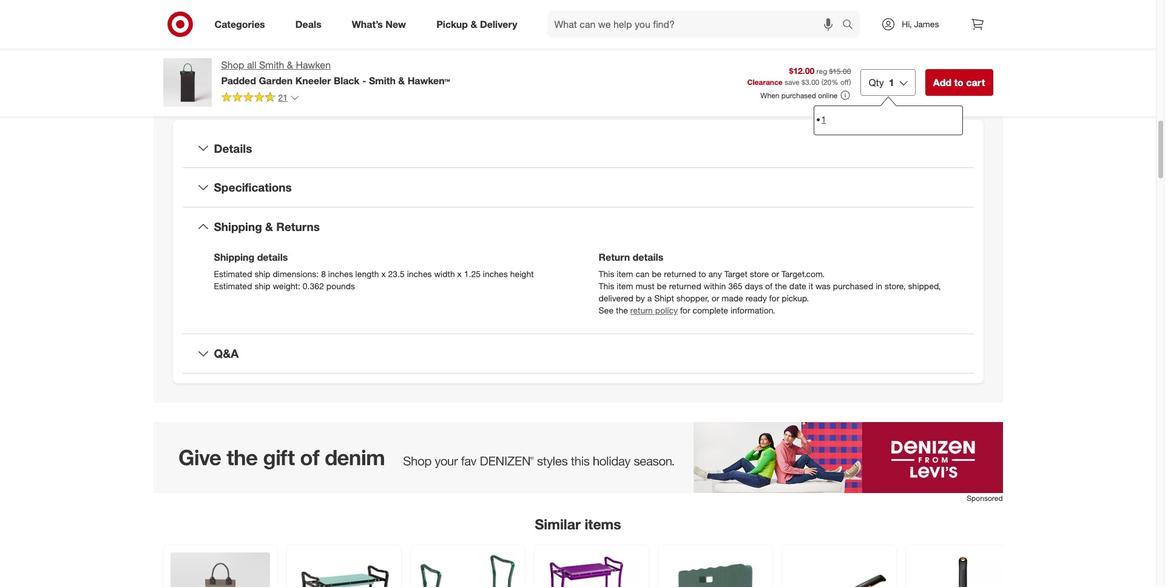 Task type: describe. For each thing, give the bounding box(es) containing it.
date
[[790, 281, 806, 291]]

was
[[816, 281, 831, 291]]

shop
[[221, 59, 244, 71]]

online
[[818, 91, 838, 100]]

delivery
[[480, 18, 517, 30]]

must
[[636, 281, 655, 291]]

weight:
[[273, 281, 300, 291]]

pounds
[[326, 281, 355, 291]]

details
[[214, 141, 252, 155]]

hawken™
[[408, 75, 450, 87]]

it
[[809, 281, 813, 291]]

when purchased online
[[761, 91, 838, 100]]

0 vertical spatial be
[[652, 269, 662, 279]]

1 vertical spatial returned
[[669, 281, 701, 291]]

0 vertical spatial advertisement region
[[593, 0, 993, 40]]

(
[[822, 78, 824, 87]]

specifications
[[214, 180, 292, 194]]

target
[[724, 269, 748, 279]]

image gallery element
[[163, 0, 564, 67]]

1.25
[[464, 269, 481, 279]]

hawken
[[296, 59, 331, 71]]

black
[[334, 75, 360, 87]]

)
[[849, 78, 851, 87]]

shipping details estimated ship dimensions: 8 inches length x 23.5 inches width x 1.25 inches height estimated ship weight: 0.362 pounds
[[214, 251, 534, 291]]

0 horizontal spatial smith
[[259, 59, 284, 71]]

any
[[709, 269, 722, 279]]

8
[[321, 269, 326, 279]]

categories link
[[204, 11, 280, 38]]

3 inches from the left
[[483, 269, 508, 279]]

& up 'garden'
[[287, 59, 293, 71]]

add to cart
[[933, 76, 985, 89]]

21 link
[[221, 92, 300, 106]]

return details this item can be returned to any target store or target.com. this item must be returned within 365 days of the date it was purchased in store, shipped, delivered by a shipt shopper, or made ready for pickup. see the return policy for complete information.
[[599, 251, 941, 316]]

see
[[599, 305, 614, 316]]

1 vertical spatial the
[[616, 305, 628, 316]]

shipping & returns button
[[182, 208, 974, 246]]

new
[[386, 18, 406, 30]]

within
[[704, 281, 726, 291]]

height
[[510, 269, 534, 279]]

kneeler
[[295, 75, 331, 87]]

2 this from the top
[[599, 281, 615, 291]]

hi,
[[902, 19, 912, 29]]

image of padded garden kneeler black - smith & hawken™ image
[[163, 58, 212, 107]]

1 horizontal spatial 1
[[889, 76, 894, 89]]

dimensions:
[[273, 269, 319, 279]]

store
[[750, 269, 769, 279]]

categories
[[215, 18, 265, 30]]

when
[[761, 91, 780, 100]]

0 vertical spatial the
[[775, 281, 787, 291]]

2 ship from the top
[[255, 281, 270, 291]]

complete
[[693, 305, 728, 316]]

$
[[802, 78, 805, 87]]

shipping for shipping details estimated ship dimensions: 8 inches length x 23.5 inches width x 1.25 inches height estimated ship weight: 0.362 pounds
[[214, 251, 254, 263]]

returns
[[276, 220, 320, 234]]

$12.00 reg $15.00 clearance save $ 3.00 ( 20 % off )
[[748, 65, 851, 87]]

all
[[247, 59, 256, 71]]

length
[[355, 269, 379, 279]]

add
[[933, 76, 952, 89]]

padded
[[221, 75, 256, 87]]

what's new
[[352, 18, 406, 30]]

target.com.
[[782, 269, 825, 279]]

cart
[[966, 76, 985, 89]]

information.
[[731, 305, 776, 316]]

policy
[[655, 305, 678, 316]]

specifications button
[[182, 168, 974, 207]]

hi, james
[[902, 19, 939, 29]]

search button
[[837, 11, 866, 40]]

3.00
[[805, 78, 820, 87]]

qty
[[869, 76, 884, 89]]

what's
[[352, 18, 383, 30]]

& inside dropdown button
[[265, 220, 273, 234]]

days
[[745, 281, 763, 291]]

1 vertical spatial or
[[712, 293, 719, 303]]

what's new link
[[342, 11, 421, 38]]

to inside button
[[954, 76, 964, 89]]

1 estimated from the top
[[214, 269, 252, 279]]

gardener's supply company garden kneeler | extra-thick padded kneeler for comfortable -gardening on knees & back | powder-coated steel frame - green - image
[[418, 553, 517, 588]]

-
[[362, 75, 366, 87]]

store,
[[885, 281, 906, 291]]

made
[[722, 293, 743, 303]]

1 link
[[822, 106, 955, 134]]

0 vertical spatial for
[[769, 293, 780, 303]]

ready
[[746, 293, 767, 303]]

outsunny padded garden kneeler and seat bench, padded foldable garden stool, green image
[[294, 553, 394, 588]]

fiskars xact hand rake black image
[[789, 553, 889, 588]]

2 estimated from the top
[[214, 281, 252, 291]]

delivered
[[599, 293, 634, 303]]

& right pickup
[[471, 18, 477, 30]]

pickup & delivery link
[[426, 11, 533, 38]]

0.362
[[303, 281, 324, 291]]



Task type: locate. For each thing, give the bounding box(es) containing it.
details inside 'shipping details estimated ship dimensions: 8 inches length x 23.5 inches width x 1.25 inches height estimated ship weight: 0.362 pounds'
[[257, 251, 288, 263]]

to
[[954, 76, 964, 89], [699, 269, 706, 279]]

be right can
[[652, 269, 662, 279]]

shipped,
[[908, 281, 941, 291]]

ship left dimensions:
[[255, 269, 270, 279]]

&
[[471, 18, 477, 30], [287, 59, 293, 71], [398, 75, 405, 87], [265, 220, 273, 234]]

inches right 23.5
[[407, 269, 432, 279]]

1 this from the top
[[599, 269, 615, 279]]

0 vertical spatial estimated
[[214, 269, 252, 279]]

1 horizontal spatial purchased
[[833, 281, 874, 291]]

1 down online
[[822, 114, 826, 125]]

deals
[[295, 18, 322, 30]]

1 x from the left
[[381, 269, 386, 279]]

fiskars xact cultivator black image
[[913, 553, 1013, 588]]

1 vertical spatial to
[[699, 269, 706, 279]]

padded garden kneeler black - smith &#38; hawken&#8482;, 5 of 6 image
[[163, 0, 358, 63]]

0 horizontal spatial or
[[712, 293, 719, 303]]

1 horizontal spatial smith
[[369, 75, 396, 87]]

add to cart button
[[925, 69, 993, 96]]

1 shipping from the top
[[214, 220, 262, 234]]

0 vertical spatial or
[[772, 269, 779, 279]]

What can we help you find? suggestions appear below search field
[[547, 11, 846, 38]]

item left can
[[617, 269, 633, 279]]

details for return
[[633, 251, 664, 263]]

to inside return details this item can be returned to any target store or target.com. this item must be returned within 365 days of the date it was purchased in store, shipped, delivered by a shipt shopper, or made ready for pickup. see the return policy for complete information.
[[699, 269, 706, 279]]

q&a
[[214, 347, 239, 361]]

1 vertical spatial be
[[657, 281, 667, 291]]

return policy link
[[630, 305, 678, 316]]

0 vertical spatial sponsored
[[957, 41, 993, 50]]

1 vertical spatial smith
[[369, 75, 396, 87]]

1 vertical spatial shipping
[[214, 251, 254, 263]]

returned
[[664, 269, 696, 279], [669, 281, 701, 291]]

q&a button
[[182, 334, 974, 373]]

& left hawken™
[[398, 75, 405, 87]]

shipt
[[654, 293, 674, 303]]

$12.00
[[789, 65, 815, 76]]

this
[[599, 269, 615, 279], [599, 281, 615, 291]]

estimated down shipping & returns
[[214, 269, 252, 279]]

for down shopper,
[[680, 305, 690, 316]]

1 vertical spatial advertisement region
[[153, 422, 1003, 493]]

0 vertical spatial shipping
[[214, 220, 262, 234]]

1 vertical spatial ship
[[255, 281, 270, 291]]

0 horizontal spatial the
[[616, 305, 628, 316]]

details up can
[[633, 251, 664, 263]]

purchased down $
[[782, 91, 816, 100]]

details up dimensions:
[[257, 251, 288, 263]]

purchased inside return details this item can be returned to any target store or target.com. this item must be returned within 365 days of the date it was purchased in store, shipped, delivered by a shipt shopper, or made ready for pickup. see the return policy for complete information.
[[833, 281, 874, 291]]

reg
[[817, 67, 827, 76]]

$15.00
[[829, 67, 851, 76]]

padded garden kneeler gray - smith & hawken™ image
[[170, 553, 270, 588]]

%
[[832, 78, 839, 87]]

shipping
[[214, 220, 262, 234], [214, 251, 254, 263]]

shipping down shipping & returns
[[214, 251, 254, 263]]

pickup.
[[782, 293, 809, 303]]

james
[[914, 19, 939, 29]]

similar items
[[535, 516, 621, 533]]

be
[[652, 269, 662, 279], [657, 281, 667, 291]]

deals link
[[285, 11, 337, 38]]

1 vertical spatial for
[[680, 305, 690, 316]]

to left any
[[699, 269, 706, 279]]

be up shipt
[[657, 281, 667, 291]]

purchased left in
[[833, 281, 874, 291]]

0 vertical spatial to
[[954, 76, 964, 89]]

x left 1.25
[[457, 269, 462, 279]]

0 horizontal spatial x
[[381, 269, 386, 279]]

item
[[617, 269, 633, 279], [617, 281, 633, 291]]

x left 23.5
[[381, 269, 386, 279]]

1 vertical spatial sponsored
[[967, 494, 1003, 503]]

item up delivered
[[617, 281, 633, 291]]

return
[[599, 251, 630, 263]]

sponsored inside similar items region
[[967, 494, 1003, 503]]

2 horizontal spatial inches
[[483, 269, 508, 279]]

23.5
[[388, 269, 405, 279]]

for down of
[[769, 293, 780, 303]]

1 vertical spatial item
[[617, 281, 633, 291]]

0 horizontal spatial for
[[680, 305, 690, 316]]

the right of
[[775, 281, 787, 291]]

similar
[[535, 516, 581, 533]]

shipping & returns
[[214, 220, 320, 234]]

estimated left weight:
[[214, 281, 252, 291]]

0 horizontal spatial inches
[[328, 269, 353, 279]]

save
[[785, 78, 800, 87]]

inches up pounds
[[328, 269, 353, 279]]

of
[[765, 281, 773, 291]]

1 horizontal spatial the
[[775, 281, 787, 291]]

shop all smith & hawken padded garden kneeler black - smith & hawken™
[[221, 59, 450, 87]]

clearance
[[748, 78, 783, 87]]

shopper,
[[677, 293, 709, 303]]

1 right qty
[[889, 76, 894, 89]]

1 vertical spatial estimated
[[214, 281, 252, 291]]

advertisement region
[[593, 0, 993, 40], [153, 422, 1003, 493]]

off
[[841, 78, 849, 87]]

details for shipping
[[257, 251, 288, 263]]

1 horizontal spatial details
[[633, 251, 664, 263]]

or down within
[[712, 293, 719, 303]]

& left returns
[[265, 220, 273, 234]]

0 horizontal spatial 1
[[822, 114, 826, 125]]

pickup & delivery
[[436, 18, 517, 30]]

21
[[278, 92, 288, 102]]

similar items region
[[153, 422, 1020, 588]]

1 item from the top
[[617, 269, 633, 279]]

ship left weight:
[[255, 281, 270, 291]]

0 vertical spatial ship
[[255, 269, 270, 279]]

for
[[769, 293, 780, 303], [680, 305, 690, 316]]

purchased
[[782, 91, 816, 100], [833, 281, 874, 291]]

1 horizontal spatial inches
[[407, 269, 432, 279]]

1 horizontal spatial or
[[772, 269, 779, 279]]

0 vertical spatial smith
[[259, 59, 284, 71]]

2 shipping from the top
[[214, 251, 254, 263]]

nature spring kneeling thick garden foam mat - hunter green image
[[666, 553, 765, 588]]

365
[[729, 281, 743, 291]]

details inside return details this item can be returned to any target store or target.com. this item must be returned within 365 days of the date it was purchased in store, shipped, delivered by a shipt shopper, or made ready for pickup. see the return policy for complete information.
[[633, 251, 664, 263]]

1 vertical spatial purchased
[[833, 281, 874, 291]]

0 vertical spatial 1
[[889, 76, 894, 89]]

details button
[[182, 129, 974, 168]]

shipping inside 'shipping details estimated ship dimensions: 8 inches length x 23.5 inches width x 1.25 inches height estimated ship weight: 0.362 pounds'
[[214, 251, 254, 263]]

1 vertical spatial 1
[[822, 114, 826, 125]]

a
[[647, 293, 652, 303]]

1
[[889, 76, 894, 89], [822, 114, 826, 125]]

the
[[775, 281, 787, 291], [616, 305, 628, 316]]

garden
[[259, 75, 293, 87]]

advertisement region inside similar items region
[[153, 422, 1003, 493]]

1 ship from the top
[[255, 269, 270, 279]]

search
[[837, 19, 866, 31]]

0 vertical spatial purchased
[[782, 91, 816, 100]]

estimated
[[214, 269, 252, 279], [214, 281, 252, 291]]

0 horizontal spatial details
[[257, 251, 288, 263]]

2 details from the left
[[633, 251, 664, 263]]

smith
[[259, 59, 284, 71], [369, 75, 396, 87]]

inches right 1.25
[[483, 269, 508, 279]]

width
[[434, 269, 455, 279]]

0 vertical spatial this
[[599, 269, 615, 279]]

to right add
[[954, 76, 964, 89]]

0 horizontal spatial purchased
[[782, 91, 816, 100]]

items
[[585, 516, 621, 533]]

can
[[636, 269, 650, 279]]

smith right -
[[369, 75, 396, 87]]

qty 1
[[869, 76, 894, 89]]

2 inches from the left
[[407, 269, 432, 279]]

gardener's supply company garden kneeler & portable stool | extra wide & soft kneeler for outdoor flower beds & raised bed planting | ideal gardening image
[[542, 553, 641, 588]]

this down return
[[599, 269, 615, 279]]

0 vertical spatial item
[[617, 269, 633, 279]]

1 details from the left
[[257, 251, 288, 263]]

shipping for shipping & returns
[[214, 220, 262, 234]]

0 vertical spatial returned
[[664, 269, 696, 279]]

2 item from the top
[[617, 281, 633, 291]]

smith up 'garden'
[[259, 59, 284, 71]]

or up of
[[772, 269, 779, 279]]

inches
[[328, 269, 353, 279], [407, 269, 432, 279], [483, 269, 508, 279]]

1 horizontal spatial x
[[457, 269, 462, 279]]

the down delivered
[[616, 305, 628, 316]]

shipping inside shipping & returns dropdown button
[[214, 220, 262, 234]]

pickup
[[436, 18, 468, 30]]

shipping down specifications
[[214, 220, 262, 234]]

return
[[630, 305, 653, 316]]

by
[[636, 293, 645, 303]]

in
[[876, 281, 883, 291]]

0 horizontal spatial to
[[699, 269, 706, 279]]

1 horizontal spatial to
[[954, 76, 964, 89]]

1 inches from the left
[[328, 269, 353, 279]]

1 horizontal spatial for
[[769, 293, 780, 303]]

this up delivered
[[599, 281, 615, 291]]

2 x from the left
[[457, 269, 462, 279]]

1 vertical spatial this
[[599, 281, 615, 291]]



Task type: vqa. For each thing, say whether or not it's contained in the screenshot.
Shop
yes



